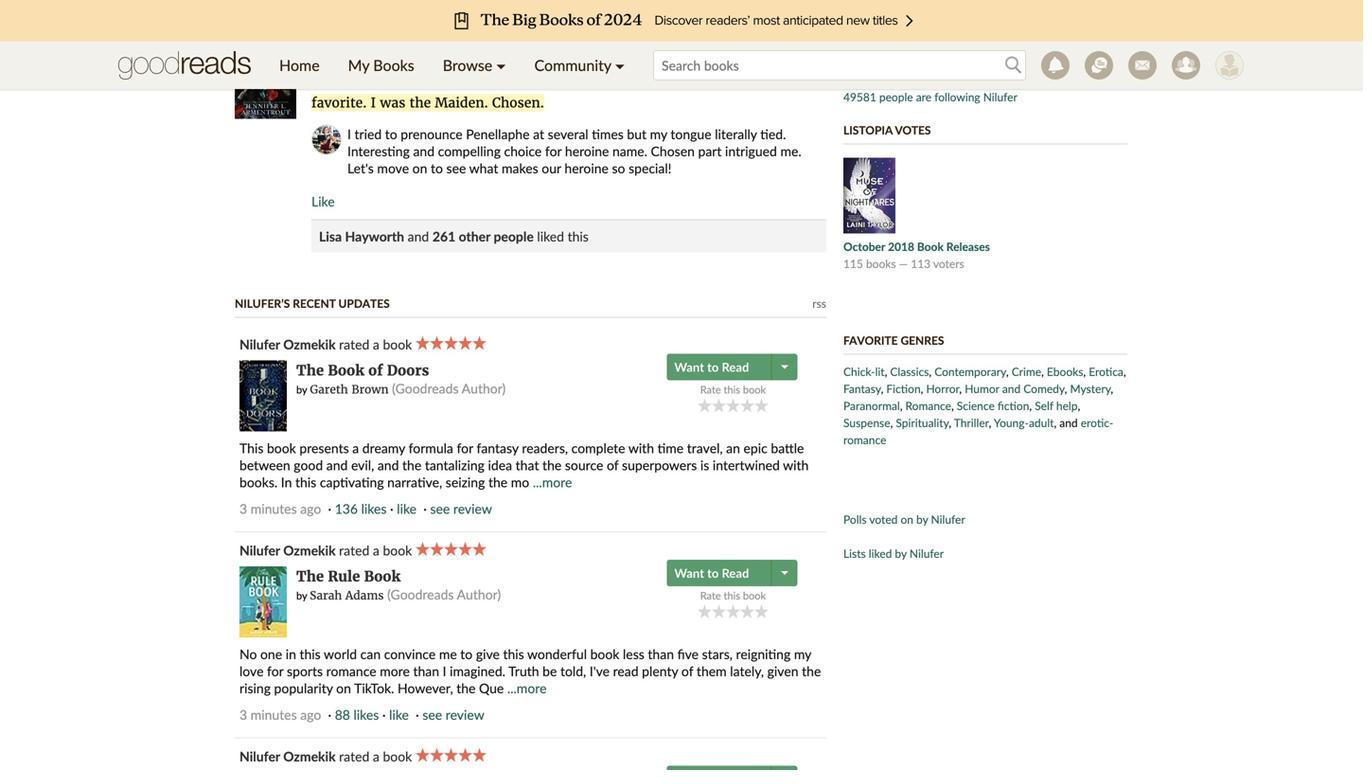 Task type: vqa. For each thing, say whether or not it's contained in the screenshot.
'No' at bottom
yes



Task type: describe. For each thing, give the bounding box(es) containing it.
author) inside the book of doors by gareth  brown (goodreads author)
[[462, 380, 506, 396]]

...more for imagined.
[[508, 680, 547, 696]]

this inside this book presents a dreamy formula for fantasy readers, complete with time travel, an epic battle between good and evil, and the tantalizing idea that the source of superpowers is intertwined with books. in this captivating narrative, seizing the mo
[[295, 474, 317, 490]]

good
[[294, 457, 323, 473]]

paranormal link
[[844, 399, 900, 412]]

times
[[592, 126, 624, 142]]

88
[[335, 706, 350, 722]]

like for 88 likes
[[389, 706, 409, 722]]

muse of nightmares by laini taylor image
[[844, 158, 896, 233]]

and down presents
[[327, 457, 348, 473]]

the down idea
[[489, 474, 508, 490]]

listopia votes
[[844, 123, 931, 137]]

science fiction link
[[957, 399, 1030, 412]]

115
[[844, 257, 864, 270]]

this down i tried to prenounce penellaphe at several times but my tongue literally tied. interesting and compelling choice for heroine name. chosen part intrigued me. let's move on to see what makes our heroine so special!
[[568, 228, 589, 244]]

the down imagined.
[[457, 680, 476, 696]]

the right kin
[[600, 71, 621, 88]]

this up sports
[[300, 646, 321, 662]]

young-adult link
[[994, 416, 1055, 430]]

i inside the "no one in this world can convince me to give this wonderful book less than five stars, reigniting my love for sports romance more than i imagined. truth be told, i've read plenty of them lately, given the rising popularity on tiktok. however, the que"
[[443, 663, 447, 679]]

a up the rule book link
[[373, 542, 380, 558]]

for inside i tried to prenounce penellaphe at several times but my tongue literally tied. interesting and compelling choice for heroine name. chosen part intrigued me. let's move on to see what makes our heroine so special!
[[545, 143, 562, 159]]

rate this book for the book of doors
[[701, 383, 766, 396]]

want to read for the rule book
[[675, 565, 749, 580]]

...more link for imagined.
[[508, 680, 547, 696]]

sarah
[[310, 588, 342, 603]]

the down readers,
[[543, 457, 562, 473]]

but
[[627, 126, 647, 142]]

that
[[516, 457, 539, 473]]

browse ▾
[[443, 56, 506, 74]]

by down the 'polls voted on by nilufer'
[[895, 546, 907, 560]]

adams
[[346, 588, 384, 603]]

· right the 136 likes link
[[390, 500, 394, 516]]

rated for rule
[[339, 542, 370, 558]]

9 notes & 15 highlights link
[[312, 46, 446, 62]]

the up prenounce
[[410, 94, 431, 111]]

see for 3 minutes ago · 88 likes · like · see review
[[423, 706, 442, 722]]

nilufer down nilufer's
[[240, 336, 280, 352]]

spirituality link
[[896, 416, 949, 430]]

self help link
[[1035, 399, 1078, 412]]

to up travel,
[[708, 359, 719, 374]]

voted
[[870, 512, 898, 526]]

by inside from blood and ash (blood and ash, #1) by jennifer l. armentrout 9 notes & 15 highlights
[[627, 30, 638, 43]]

october 2018 book releases link
[[844, 240, 991, 253]]

my group discussions image
[[1085, 51, 1114, 80]]

the right given
[[802, 663, 821, 679]]

for inside this book presents a dreamy formula for fantasy readers, complete with time travel, an epic battle between good and evil, and the tantalizing idea that the source of superpowers is intertwined with books. in this captivating narrative, seizing the mo
[[457, 440, 473, 456]]

gareth  brown link
[[310, 382, 389, 397]]

taylor image
[[872, 29, 896, 61]]

home link
[[265, 42, 334, 89]]

this up truth at the left bottom of page
[[503, 646, 524, 662]]

idea
[[488, 457, 512, 473]]

lisa of... image
[[986, 29, 1010, 61]]

3 ozmekik from the top
[[283, 748, 336, 764]]

and down the help
[[1060, 416, 1078, 430]]

self
[[1035, 399, 1054, 412]]

more…
[[1093, 31, 1128, 45]]

lisa hayworth link
[[319, 228, 404, 244]]

to up interesting
[[385, 126, 398, 142]]

rate this book for the rule book
[[701, 589, 766, 602]]

the left queen's
[[718, 71, 739, 88]]

following
[[935, 90, 981, 104]]

by right voted
[[917, 512, 929, 526]]

science
[[957, 399, 995, 412]]

like link for 136 likes
[[397, 500, 417, 516]]

mystery link
[[1071, 382, 1111, 395]]

dreamy
[[363, 440, 405, 456]]

books.
[[240, 474, 278, 490]]

book inside the book of doors by gareth  brown (goodreads author)
[[328, 361, 365, 379]]

▾ for browse ▾
[[497, 56, 506, 74]]

friend requests image
[[1173, 51, 1201, 80]]

read for the rule book
[[722, 565, 749, 580]]

of down highlights on the left top of the page
[[427, 71, 440, 88]]

lit
[[876, 365, 885, 378]]

told,
[[561, 663, 586, 679]]

113
[[911, 257, 931, 270]]

so
[[612, 160, 626, 176]]

nilufer right following
[[984, 90, 1018, 104]]

nilufer ozmekik link for the book of doors
[[240, 336, 336, 352]]

classics link
[[891, 365, 930, 378]]

book down 3 minutes ago · 88 likes · like · see review at the left of the page
[[383, 748, 412, 764]]

given
[[768, 663, 799, 679]]

queen's
[[743, 71, 797, 88]]

several
[[548, 126, 589, 142]]

1 heroine from the top
[[565, 143, 609, 159]]

3 for 3 minutes ago · 88 likes · like · see review
[[240, 706, 247, 722]]

a up the book of doors link
[[373, 336, 380, 352]]

ozmekik for the book of doors
[[283, 336, 336, 352]]

hayworth
[[345, 228, 404, 244]]

(goodreads inside the rule book by sarah       adams (goodreads author)
[[387, 586, 454, 602]]

nilufer down "rising"
[[240, 748, 280, 764]]

likes for 88 likes
[[354, 706, 379, 722]]

polls
[[844, 512, 867, 526]]

tantalizing
[[425, 457, 485, 473]]

highlights
[[390, 46, 446, 62]]

browse ▾ button
[[429, 42, 520, 89]]

rate for the rule book
[[701, 589, 721, 602]]

2018
[[888, 240, 915, 253]]

ebooks
[[1047, 365, 1084, 378]]

by inside the rule book by sarah       adams (goodreads author)
[[296, 589, 307, 602]]

truth
[[509, 663, 539, 679]]

less
[[623, 646, 645, 662]]

reigniting
[[736, 646, 791, 662]]

book up epic
[[743, 383, 766, 396]]

favorite
[[844, 333, 898, 347]]

read for the book of doors
[[722, 359, 749, 374]]

book up "reigniting"
[[743, 589, 766, 602]]

· right 88 likes link
[[383, 706, 386, 722]]

0 vertical spatial people
[[880, 90, 914, 104]]

i down 9 at the top left of the page
[[312, 71, 317, 88]]

i up tried
[[371, 94, 376, 111]]

ruby anderson image
[[1216, 51, 1245, 80]]

community ▾ button
[[520, 42, 639, 89]]

more… link
[[1093, 29, 1128, 46]]

name.
[[613, 143, 648, 159]]

voters
[[934, 257, 965, 270]]

fantasy
[[477, 440, 519, 456]]

by inside the book of doors by gareth  brown (goodreads author)
[[296, 383, 307, 396]]

que
[[479, 680, 504, 696]]

fantasy link
[[844, 382, 881, 395]]

plenty
[[642, 663, 678, 679]]

3 minutes ago · 136 likes · like · see review
[[240, 500, 492, 516]]

sabrina... image
[[901, 29, 924, 61]]

penellaphe inside i tried to prenounce penellaphe at several times but my tongue literally tied. interesting and compelling choice for heroine name. chosen part intrigued me. let's move on to see what makes our heroine so special!
[[466, 126, 530, 142]]

doors
[[387, 361, 429, 379]]

to down prenounce
[[431, 160, 443, 176]]

review for 3 minutes ago · 136 likes · like · see review
[[454, 500, 492, 516]]

3 nilufer ozmekik link from the top
[[240, 748, 336, 764]]

updates
[[339, 296, 390, 310]]

and left 261
[[408, 228, 429, 244]]

erotica link
[[1089, 365, 1124, 378]]

the rule book link
[[296, 567, 401, 585]]

horror link
[[927, 382, 960, 395]]

comedy
[[1024, 382, 1065, 395]]

sarah       adams link
[[310, 588, 384, 603]]

(goodreads inside the book of doors by gareth  brown (goodreads author)
[[392, 380, 459, 396]]

and inside i tried to prenounce penellaphe at several times but my tongue literally tied. interesting and compelling choice for heroine name. chosen part intrigued me. let's move on to see what makes our heroine so special!
[[413, 143, 435, 159]]

like for 136 likes
[[397, 500, 417, 516]]

and up fiction
[[1003, 382, 1021, 395]]

my inside i tried to prenounce penellaphe at several times but my tongue literally tied. interesting and compelling choice for heroine name. chosen part intrigued me. let's move on to see what makes our heroine so special!
[[650, 126, 668, 142]]

0 horizontal spatial than
[[413, 663, 440, 679]]

fantasy
[[844, 382, 881, 395]]

books
[[867, 257, 897, 270]]

evil,
[[351, 457, 374, 473]]

nilufer's
[[235, 296, 290, 310]]

romance inside erotic- romance
[[844, 433, 887, 447]]

3 minutes ago · 88 likes · like · see review
[[240, 706, 485, 722]]

3 nilufer ozmekik rated a book from the top
[[240, 748, 416, 764]]

and down dreamy
[[378, 457, 399, 473]]

15
[[371, 46, 387, 62]]

give
[[476, 646, 500, 662]]

classics
[[891, 365, 930, 378]]

nilufer up lists liked by nilufer
[[932, 512, 966, 526]]

no one in this world can convince me to give this wonderful book less than five stars, reigniting my love for sports romance more than i imagined. truth be told, i've read plenty of them lately, given the rising popularity on tiktok. however, the que
[[240, 646, 821, 696]]

october 2018 book releases 115 books     —     113 voters
[[844, 240, 991, 270]]

a down 3 minutes ago · 88 likes · like · see review at the left of the page
[[373, 748, 380, 764]]

humor
[[965, 382, 1000, 395]]

gareth
[[310, 382, 348, 397]]

the book of doors by gareth  brown image
[[240, 360, 287, 431]]

interesting
[[348, 143, 410, 159]]

teerman,
[[488, 71, 552, 88]]

of inside the book of doors by gareth  brown (goodreads author)
[[369, 361, 383, 379]]

the rule book by sarah       adams (goodreads author)
[[296, 567, 501, 603]]



Task type: locate. For each thing, give the bounding box(es) containing it.
i left tried
[[348, 126, 351, 142]]

see inside i tried to prenounce penellaphe at several times but my tongue literally tied. interesting and compelling choice for heroine name. chosen part intrigued me. let's move on to see what makes our heroine so special!
[[447, 160, 466, 176]]

Search for books to add to your shelves search field
[[654, 50, 1027, 81]]

rss
[[813, 296, 827, 310]]

liked down the 'our'
[[537, 228, 564, 244]]

1 vertical spatial people
[[494, 228, 534, 244]]

spirituality
[[896, 416, 949, 430]]

2 vertical spatial nilufer ozmekik link
[[240, 748, 336, 764]]

the for the book of doors
[[296, 361, 324, 379]]

1 horizontal spatial was
[[380, 94, 406, 111]]

ozmekik up rule
[[283, 542, 336, 558]]

rate this book up stars,
[[701, 589, 766, 602]]

rate for the book of doors
[[701, 383, 721, 396]]

romance link
[[906, 399, 952, 412]]

0 vertical spatial on
[[413, 160, 428, 176]]

...more link down that
[[533, 474, 572, 490]]

0 vertical spatial rated
[[339, 336, 370, 352]]

tiktok.
[[354, 680, 394, 696]]

kin
[[556, 71, 579, 88]]

can
[[361, 646, 381, 662]]

romance inside the "no one in this world can convince me to give this wonderful book less than five stars, reigniting my love for sports romance more than i imagined. truth be told, i've read plenty of them lately, given the rising popularity on tiktok. however, the que"
[[326, 663, 377, 679]]

1 horizontal spatial people
[[880, 90, 914, 104]]

1 vertical spatial with
[[783, 457, 809, 473]]

minni m... image
[[958, 29, 981, 61]]

suspense link
[[844, 416, 891, 430]]

heroine
[[565, 143, 609, 159], [565, 160, 609, 176]]

want up five
[[675, 565, 705, 580]]

the up sarah at bottom left
[[296, 567, 324, 585]]

lists liked by nilufer link
[[844, 546, 944, 560]]

rate this book up an
[[701, 383, 766, 396]]

ozmekik
[[283, 336, 336, 352], [283, 542, 336, 558], [283, 748, 336, 764]]

and up highlights on the left top of the page
[[405, 26, 434, 45]]

book for rule
[[364, 567, 401, 585]]

1 horizontal spatial liked
[[869, 546, 892, 560]]

minutes down the in
[[251, 500, 297, 516]]

complete
[[572, 440, 626, 456]]

0 horizontal spatial on
[[336, 680, 351, 696]]

0 vertical spatial read
[[722, 359, 749, 374]]

than up plenty
[[648, 646, 674, 662]]

0 vertical spatial ago
[[300, 500, 321, 516]]

see down narrative,
[[430, 500, 450, 516]]

0 vertical spatial than
[[648, 646, 674, 662]]

2 vertical spatial on
[[336, 680, 351, 696]]

want up travel,
[[675, 359, 705, 374]]

1 3 minutes ago link from the top
[[240, 500, 321, 516]]

ago for 88
[[300, 706, 321, 722]]

want to read for the book of doors
[[675, 359, 749, 374]]

1 rated from the top
[[339, 336, 370, 352]]

0 vertical spatial for
[[545, 143, 562, 159]]

0 vertical spatial with
[[629, 440, 654, 456]]

1 vertical spatial romance
[[326, 663, 377, 679]]

1 vertical spatial rated
[[339, 542, 370, 558]]

3 for 3 minutes ago · 136 likes · like · see review
[[240, 500, 247, 516]]

1 vertical spatial on
[[901, 512, 914, 526]]

0 vertical spatial the
[[296, 361, 324, 379]]

9
[[312, 46, 319, 62]]

lists
[[844, 546, 866, 560]]

1 vertical spatial liked
[[869, 546, 892, 560]]

erotica
[[1089, 365, 1124, 378]]

0 vertical spatial like
[[397, 500, 417, 516]]

i tried to prenounce penellaphe at several times but my tongue literally tied. interesting and compelling choice for heroine name. chosen part intrigued me. let's move on to see what makes our heroine so special!
[[348, 126, 802, 176]]

was up favorite.
[[321, 71, 347, 88]]

2 want to read button from the top
[[667, 560, 774, 586]]

▾ inside popup button
[[497, 56, 506, 74]]

0 horizontal spatial was
[[321, 71, 347, 88]]

nilufer ozmekik rated a book for rule
[[240, 542, 416, 558]]

want to read button for the rule book
[[667, 560, 774, 586]]

1 vertical spatial want to read button
[[667, 560, 774, 586]]

my inside the "no one in this world can convince me to give this wonderful book less than five stars, reigniting my love for sports romance more than i imagined. truth be told, i've read plenty of them lately, given the rising popularity on tiktok. however, the que"
[[794, 646, 812, 662]]

0 vertical spatial 3 minutes ago link
[[240, 500, 321, 516]]

superpowers
[[622, 457, 697, 473]]

on up 88
[[336, 680, 351, 696]]

by
[[627, 30, 638, 43], [296, 383, 307, 396], [917, 512, 929, 526], [895, 546, 907, 560], [296, 589, 307, 602]]

see review link for 3 minutes ago · 136 likes · like · see review
[[430, 500, 492, 516]]

· left 88
[[328, 706, 332, 722]]

1 vertical spatial ozmekik
[[283, 542, 336, 558]]

maiden.
[[435, 94, 488, 111]]

0 vertical spatial ozmekik
[[283, 336, 336, 352]]

books
[[373, 56, 415, 74]]

want for the book of doors
[[675, 359, 705, 374]]

0 vertical spatial see review link
[[430, 500, 492, 516]]

0 horizontal spatial romance
[[326, 663, 377, 679]]

0 vertical spatial nilufer ozmekik link
[[240, 336, 336, 352]]

the for the rule book
[[296, 567, 324, 585]]

intertwined
[[713, 457, 780, 473]]

my right but
[[650, 126, 668, 142]]

read up stars,
[[722, 565, 749, 580]]

imagined.
[[450, 663, 506, 679]]

1 vertical spatial like link
[[389, 706, 409, 722]]

1 vertical spatial heroine
[[565, 160, 609, 176]]

...more
[[533, 474, 572, 490], [508, 680, 547, 696]]

1 horizontal spatial ▾
[[615, 56, 625, 74]]

...more down that
[[533, 474, 572, 490]]

this up stars,
[[724, 589, 741, 602]]

,
[[885, 365, 888, 378], [930, 365, 932, 378], [1007, 365, 1009, 378], [1042, 365, 1045, 378], [1084, 365, 1086, 378], [1124, 365, 1127, 378], [881, 382, 884, 395], [921, 382, 924, 395], [960, 382, 962, 395], [1065, 382, 1068, 395], [1111, 382, 1114, 395], [900, 399, 903, 412], [952, 399, 954, 412], [1030, 399, 1032, 412], [1078, 399, 1081, 412], [891, 416, 893, 430], [949, 416, 952, 430], [989, 416, 992, 430], [1055, 416, 1057, 430]]

0 vertical spatial rate
[[701, 383, 721, 396]]

2 horizontal spatial for
[[545, 143, 562, 159]]

move
[[377, 160, 409, 176]]

narrative,
[[388, 474, 443, 490]]

0 vertical spatial penellaphe
[[350, 71, 423, 88]]

rated down 88 likes link
[[339, 748, 370, 764]]

by left sarah at bottom left
[[296, 589, 307, 602]]

nilufer ozmekik rated a book up rule
[[240, 542, 416, 558]]

1 want to read from the top
[[675, 359, 749, 374]]

maria image
[[844, 29, 868, 61]]

nilufer ozmekik rated a book
[[240, 336, 416, 352], [240, 542, 416, 558], [240, 748, 416, 764]]

see review link for 3 minutes ago · 88 likes · like · see review
[[423, 706, 485, 722]]

nilufer ozmekik rated a book for book
[[240, 336, 416, 352]]

1 vertical spatial see review link
[[423, 706, 485, 722]]

from blood and ash (blood and ash, #1) link
[[312, 26, 622, 45]]

help
[[1057, 399, 1078, 412]]

0 vertical spatial want to read
[[675, 359, 749, 374]]

book up the rule book by sarah       adams (goodreads author)
[[383, 542, 412, 558]]

1 vertical spatial ...more link
[[508, 680, 547, 696]]

1 horizontal spatial romance
[[844, 433, 887, 447]]

ago down popularity
[[300, 706, 321, 722]]

49581
[[844, 90, 877, 104]]

1 rate from the top
[[701, 383, 721, 396]]

0 vertical spatial ...more
[[533, 474, 572, 490]]

2 rated from the top
[[339, 542, 370, 558]]

menu
[[265, 42, 639, 89]]

rate this book
[[701, 383, 766, 396], [701, 589, 766, 602]]

1 vertical spatial ...more
[[508, 680, 547, 696]]

heroine down several
[[565, 143, 609, 159]]

1 want from the top
[[675, 359, 705, 374]]

this up an
[[724, 383, 741, 396]]

i inside i tried to prenounce penellaphe at several times but my tongue literally tied. interesting and compelling choice for heroine name. chosen part intrigued me. let's move on to see what makes our heroine so special!
[[348, 126, 351, 142]]

0 horizontal spatial my
[[650, 126, 668, 142]]

like down the tiktok.
[[389, 706, 409, 722]]

0 vertical spatial likes
[[361, 500, 387, 516]]

1 vertical spatial likes
[[354, 706, 379, 722]]

at
[[533, 126, 545, 142]]

1 horizontal spatial for
[[457, 440, 473, 456]]

ellie (... image
[[872, 0, 896, 20]]

the inside the rule book by sarah       adams (goodreads author)
[[296, 567, 324, 585]]

and down prenounce
[[413, 143, 435, 159]]

1 vertical spatial read
[[722, 565, 749, 580]]

ago for 136
[[300, 500, 321, 516]]

mystery
[[1071, 382, 1111, 395]]

ago
[[300, 500, 321, 516], [300, 706, 321, 722]]

more
[[380, 663, 410, 679]]

0 vertical spatial author)
[[462, 380, 506, 396]]

1 ago from the top
[[300, 500, 321, 516]]

in
[[286, 646, 296, 662]]

1 vertical spatial review
[[446, 706, 485, 722]]

1 vertical spatial for
[[457, 440, 473, 456]]

menu containing home
[[265, 42, 639, 89]]

2 the from the top
[[296, 567, 324, 585]]

this down "good" on the bottom left of the page
[[295, 474, 317, 490]]

1 vertical spatial minutes
[[251, 706, 297, 722]]

by left gareth
[[296, 383, 307, 396]]

people
[[880, 90, 914, 104], [494, 228, 534, 244]]

i've
[[590, 663, 610, 679]]

0 vertical spatial want to read button
[[667, 354, 774, 380]]

fiction
[[998, 399, 1030, 412]]

0 vertical spatial review
[[454, 500, 492, 516]]

like link down the tiktok.
[[389, 706, 409, 722]]

1 horizontal spatial than
[[648, 646, 674, 662]]

2 want from the top
[[675, 565, 705, 580]]

▾ down (blood on the top
[[497, 56, 506, 74]]

1 vertical spatial see
[[430, 500, 450, 516]]

1 horizontal spatial my
[[794, 646, 812, 662]]

popularity
[[274, 680, 333, 696]]

rate
[[701, 383, 721, 396], [701, 589, 721, 602]]

nilufer ozmekik link up "the rule book by sarah       adams" image
[[240, 542, 336, 558]]

0 vertical spatial (goodreads
[[392, 380, 459, 396]]

1 want to read button from the top
[[667, 354, 774, 380]]

presents
[[300, 440, 349, 456]]

2 vertical spatial book
[[364, 567, 401, 585]]

book inside the "no one in this world can convince me to give this wonderful book less than five stars, reigniting my love for sports romance more than i imagined. truth be told, i've read plenty of them lately, given the rising popularity on tiktok. however, the que"
[[591, 646, 620, 662]]

1 nilufer ozmekik link from the top
[[240, 336, 336, 352]]

book inside the rule book by sarah       adams (goodreads author)
[[364, 567, 401, 585]]

1 vertical spatial nilufer ozmekik rated a book
[[240, 542, 416, 558]]

the rule book by sarah       adams image
[[240, 566, 287, 637]]

▾ down #1)
[[615, 56, 625, 74]]

nilufer ozmekik rated a book down "recent"
[[240, 336, 416, 352]]

0 horizontal spatial penellaphe
[[350, 71, 423, 88]]

0 horizontal spatial with
[[629, 440, 654, 456]]

0 vertical spatial want
[[675, 359, 705, 374]]

see for 3 minutes ago · 136 likes · like · see review
[[430, 500, 450, 516]]

2 vertical spatial see
[[423, 706, 442, 722]]

1 rate this book from the top
[[701, 383, 766, 396]]

2 vertical spatial for
[[267, 663, 284, 679]]

formula
[[409, 440, 454, 456]]

literally
[[715, 126, 757, 142]]

rated for book
[[339, 336, 370, 352]]

to up stars,
[[708, 565, 719, 580]]

...more for source
[[533, 474, 572, 490]]

1 vertical spatial the
[[296, 567, 324, 585]]

penellaphe up choice
[[466, 126, 530, 142]]

community ▾
[[535, 56, 625, 74]]

other
[[459, 228, 491, 244]]

erotic-
[[1081, 416, 1114, 430]]

rated up the rule book link
[[339, 542, 370, 558]]

2 vertical spatial nilufer ozmekik rated a book
[[240, 748, 416, 764]]

· down narrative,
[[424, 500, 427, 516]]

1 vertical spatial want
[[675, 565, 705, 580]]

2 3 minutes ago link from the top
[[240, 706, 321, 722]]

49581 people are following nilufer
[[844, 90, 1018, 104]]

suspense
[[844, 416, 891, 430]]

88 likes link
[[335, 706, 379, 722]]

rated up the book of doors link
[[339, 336, 370, 352]]

want to read button
[[667, 354, 774, 380], [667, 560, 774, 586]]

to right me
[[461, 646, 473, 662]]

an
[[727, 440, 741, 456]]

community
[[535, 56, 612, 74]]

lists liked by nilufer
[[844, 546, 944, 560]]

katie (... image
[[844, 0, 868, 20]]

0 vertical spatial liked
[[537, 228, 564, 244]]

and down jennifer l. armentrout link
[[689, 71, 714, 88]]

notifications image
[[1042, 51, 1070, 80]]

than up the however, at the left bottom
[[413, 663, 440, 679]]

2 want to read from the top
[[675, 565, 749, 580]]

like link for 88 likes
[[389, 706, 409, 722]]

likes for 136 likes
[[361, 500, 387, 516]]

· left 136
[[328, 500, 332, 516]]

castle
[[444, 71, 484, 88]]

3 rated from the top
[[339, 748, 370, 764]]

inbox image
[[1129, 51, 1157, 80]]

and inside the "i was penellaphe of castle teerman, kin of the balfours, and the queen's favorite. i was the maiden. chosen."
[[689, 71, 714, 88]]

want to read button for the book of doors
[[667, 354, 774, 380]]

ago left 136
[[300, 500, 321, 516]]

rate up stars,
[[701, 589, 721, 602]]

0 vertical spatial was
[[321, 71, 347, 88]]

in
[[281, 474, 292, 490]]

1 vertical spatial than
[[413, 663, 440, 679]]

#1)
[[597, 26, 622, 45]]

the inside the book of doors by gareth  brown (goodreads author)
[[296, 361, 324, 379]]

book
[[918, 240, 944, 253], [328, 361, 365, 379], [364, 567, 401, 585]]

crime link
[[1012, 365, 1042, 378]]

2 ▾ from the left
[[615, 56, 625, 74]]

browse
[[443, 56, 493, 74]]

2 horizontal spatial on
[[901, 512, 914, 526]]

2 heroine from the top
[[565, 160, 609, 176]]

2 ago from the top
[[300, 706, 321, 722]]

like button
[[312, 193, 335, 209]]

0 vertical spatial minutes
[[251, 500, 297, 516]]

1 vertical spatial (goodreads
[[387, 586, 454, 602]]

2 nilufer ozmekik rated a book from the top
[[240, 542, 416, 558]]

—
[[899, 257, 908, 270]]

readers,
[[522, 440, 568, 456]]

1 vertical spatial author)
[[457, 586, 501, 602]]

ozmekik for the rule book
[[283, 542, 336, 558]]

contemporary
[[935, 365, 1007, 378]]

0 vertical spatial romance
[[844, 433, 887, 447]]

0 vertical spatial 3
[[240, 500, 247, 516]]

this
[[240, 440, 264, 456]]

▾ inside dropdown button
[[615, 56, 625, 74]]

(goodreads right adams
[[387, 586, 454, 602]]

1 the from the top
[[296, 361, 324, 379]]

a up the evil,
[[353, 440, 359, 456]]

2 rate from the top
[[701, 589, 721, 602]]

review for 3 minutes ago · 88 likes · like · see review
[[446, 706, 485, 722]]

1 vertical spatial my
[[794, 646, 812, 662]]

want for the rule book
[[675, 565, 705, 580]]

of inside the "no one in this world can convince me to give this wonderful book less than five stars, reigniting my love for sports romance more than i imagined. truth be told, i've read plenty of them lately, given the rising popularity on tiktok. however, the que"
[[682, 663, 694, 679]]

see down the however, at the left bottom
[[423, 706, 442, 722]]

1 3 from the top
[[240, 500, 247, 516]]

my up given
[[794, 646, 812, 662]]

1 nilufer ozmekik rated a book from the top
[[240, 336, 416, 352]]

Search books text field
[[654, 50, 1027, 81]]

book inside "october 2018 book releases 115 books     —     113 voters"
[[918, 240, 944, 253]]

of inside this book presents a dreamy formula for fantasy readers, complete with time travel, an epic battle between good and evil, and the tantalizing idea that the source of superpowers is intertwined with books. in this captivating narrative, seizing the mo
[[607, 457, 619, 473]]

nilufer ozmekik image
[[312, 124, 342, 155]]

· down the however, at the left bottom
[[416, 706, 419, 722]]

0 horizontal spatial liked
[[537, 228, 564, 244]]

of down complete
[[607, 457, 619, 473]]

book up doors
[[383, 336, 412, 352]]

...more down truth at the left bottom of page
[[508, 680, 547, 696]]

0 vertical spatial heroine
[[565, 143, 609, 159]]

penellaphe inside the "i was penellaphe of castle teerman, kin of the balfours, and the queen's favorite. i was the maiden. chosen."
[[350, 71, 423, 88]]

(goodreads down doors
[[392, 380, 459, 396]]

1 vertical spatial nilufer ozmekik link
[[240, 542, 336, 558]]

1 vertical spatial was
[[380, 94, 406, 111]]

1 vertical spatial like
[[389, 706, 409, 722]]

for up the 'our'
[[545, 143, 562, 159]]

author) inside the rule book by sarah       adams (goodreads author)
[[457, 586, 501, 602]]

epic
[[744, 440, 768, 456]]

want to read up travel,
[[675, 359, 749, 374]]

nilufer down the 'polls voted on by nilufer'
[[910, 546, 944, 560]]

ash
[[438, 26, 467, 45]]

krista image
[[901, 0, 924, 20]]

1 vertical spatial 3
[[240, 706, 247, 722]]

lisa
[[319, 228, 342, 244]]

0 vertical spatial ...more link
[[533, 474, 572, 490]]

for inside the "no one in this world can convince me to give this wonderful book less than five stars, reigniting my love for sports romance more than i imagined. truth be told, i've read plenty of them lately, given the rising popularity on tiktok. however, the que"
[[267, 663, 284, 679]]

book inside this book presents a dreamy formula for fantasy readers, complete with time travel, an epic battle between good and evil, and the tantalizing idea that the source of superpowers is intertwined with books. in this captivating narrative, seizing the mo
[[267, 440, 296, 456]]

i down me
[[443, 663, 447, 679]]

2 minutes from the top
[[251, 706, 297, 722]]

1 vertical spatial book
[[328, 361, 365, 379]]

rated
[[339, 336, 370, 352], [339, 542, 370, 558], [339, 748, 370, 764]]

nilufer up "the rule book by sarah       adams" image
[[240, 542, 280, 558]]

this
[[568, 228, 589, 244], [724, 383, 741, 396], [295, 474, 317, 490], [724, 589, 741, 602], [300, 646, 321, 662], [503, 646, 524, 662]]

3 down "rising"
[[240, 706, 247, 722]]

penellaphe
[[350, 71, 423, 88], [466, 126, 530, 142]]

contemporary link
[[935, 365, 1007, 378]]

a inside this book presents a dreamy formula for fantasy readers, complete with time travel, an epic battle between good and evil, and the tantalizing idea that the source of superpowers is intertwined with books. in this captivating narrative, seizing the mo
[[353, 440, 359, 456]]

1 ▾ from the left
[[497, 56, 506, 74]]

▾ for community ▾
[[615, 56, 625, 74]]

book up gareth  brown link
[[328, 361, 365, 379]]

liked right lists
[[869, 546, 892, 560]]

nilufer ozmekik rated a book down 88
[[240, 748, 416, 764]]

...more link for source
[[533, 474, 572, 490]]

and left ash,
[[526, 26, 555, 45]]

1 horizontal spatial on
[[413, 160, 428, 176]]

for up tantalizing
[[457, 440, 473, 456]]

0 horizontal spatial ▾
[[497, 56, 506, 74]]

on
[[413, 160, 428, 176], [901, 512, 914, 526], [336, 680, 351, 696]]

0 vertical spatial rate this book
[[701, 383, 766, 396]]

the up narrative,
[[403, 457, 422, 473]]

0 vertical spatial my
[[650, 126, 668, 142]]

minutes for 3 minutes ago · 136 likes · like · see review
[[251, 500, 297, 516]]

book up i've
[[591, 646, 620, 662]]

book up between
[[267, 440, 296, 456]]

battle
[[771, 440, 805, 456]]

love
[[240, 663, 264, 679]]

2 rate this book from the top
[[701, 589, 766, 602]]

2 nilufer ozmekik link from the top
[[240, 542, 336, 558]]

of right kin
[[583, 71, 596, 88]]

3
[[240, 500, 247, 516], [240, 706, 247, 722]]

see review link down the however, at the left bottom
[[423, 706, 485, 722]]

2 ozmekik from the top
[[283, 542, 336, 558]]

chelsea... image
[[929, 29, 953, 61]]

book for 2018
[[918, 240, 944, 253]]

0 horizontal spatial for
[[267, 663, 284, 679]]

thriller link
[[954, 416, 989, 430]]

136
[[335, 500, 358, 516]]

nilufer ozmekik link for the rule book
[[240, 542, 336, 558]]

nilufer ozmekik link
[[240, 336, 336, 352], [240, 542, 336, 558], [240, 748, 336, 764]]

is
[[701, 457, 710, 473]]

1 minutes from the top
[[251, 500, 297, 516]]

1 vertical spatial ago
[[300, 706, 321, 722]]

rate up travel,
[[701, 383, 721, 396]]

1 vertical spatial want to read
[[675, 565, 749, 580]]

3 minutes ago link for 3 minutes ago · 88 likes · like · see review
[[240, 706, 321, 722]]

0 horizontal spatial people
[[494, 228, 534, 244]]

paranormal
[[844, 399, 900, 412]]

1 vertical spatial penellaphe
[[466, 126, 530, 142]]

author) up fantasy at bottom
[[462, 380, 506, 396]]

part
[[698, 143, 722, 159]]

on inside i tried to prenounce penellaphe at several times but my tongue literally tied. interesting and compelling choice for heroine name. chosen part intrigued me. let's move on to see what makes our heroine so special!
[[413, 160, 428, 176]]

romance down the suspense
[[844, 433, 887, 447]]

see down compelling at the top left
[[447, 160, 466, 176]]

liked
[[537, 228, 564, 244], [869, 546, 892, 560]]

nilufer ozmekik link down 88
[[240, 748, 336, 764]]

1 read from the top
[[722, 359, 749, 374]]

with down battle
[[783, 457, 809, 473]]

lisa hayworth and 261 other people liked this
[[319, 228, 589, 244]]

review down seizing
[[454, 500, 492, 516]]

2 read from the top
[[722, 565, 749, 580]]

notes
[[323, 46, 355, 62]]

book cover for from blood and ash (blood and ash, #1) image
[[235, 26, 296, 119]]

2 vertical spatial rated
[[339, 748, 370, 764]]

1 horizontal spatial with
[[783, 457, 809, 473]]

on inside the "no one in this world can convince me to give this wonderful book less than five stars, reigniting my love for sports romance more than i imagined. truth be told, i've read plenty of them lately, given the rising popularity on tiktok. however, the que"
[[336, 680, 351, 696]]

2 3 from the top
[[240, 706, 247, 722]]

1 ozmekik from the top
[[283, 336, 336, 352]]

minutes for 3 minutes ago · 88 likes · like · see review
[[251, 706, 297, 722]]

to inside the "no one in this world can convince me to give this wonderful book less than five stars, reigniting my love for sports romance more than i imagined. truth be told, i've read plenty of them lately, given the rising popularity on tiktok. however, the que"
[[461, 646, 473, 662]]

choice
[[504, 143, 542, 159]]

1 vertical spatial 3 minutes ago link
[[240, 706, 321, 722]]

by right #1)
[[627, 30, 638, 43]]

0 vertical spatial see
[[447, 160, 466, 176]]

polls voted on by nilufer
[[844, 512, 966, 526]]

0 vertical spatial nilufer ozmekik rated a book
[[240, 336, 416, 352]]

&
[[358, 46, 368, 62]]

3 minutes ago link for 3 minutes ago · 136 likes · like · see review
[[240, 500, 321, 516]]



